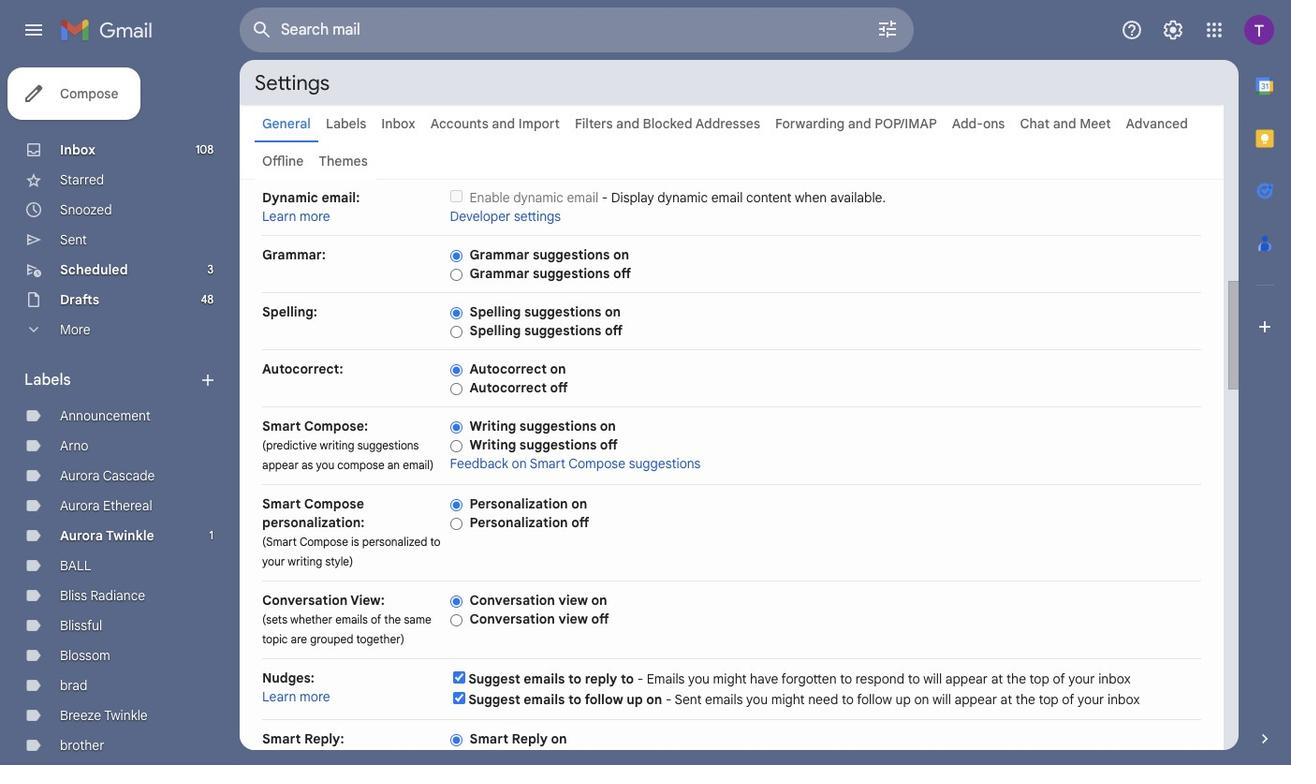 Task type: vqa. For each thing, say whether or not it's contained in the screenshot.


Task type: describe. For each thing, give the bounding box(es) containing it.
filters and blocked addresses link
[[575, 115, 760, 132]]

writing suggestions off
[[470, 436, 618, 453]]

view for off
[[559, 611, 588, 627]]

content
[[746, 189, 792, 206]]

writing inside smart compose: (predictive writing suggestions appear as you compose an email)
[[320, 438, 355, 452]]

smart for smart compose personalization: (smart compose is personalized to your writing style)
[[262, 495, 301, 512]]

writing inside smart compose personalization: (smart compose is personalized to your writing style)
[[288, 554, 322, 568]]

suggest for suggest emails to reply to - emails you might have forgotten to respond to will appear at the top of your inbox
[[468, 671, 520, 687]]

is
[[351, 535, 359, 549]]

aurora for aurora cascade
[[60, 467, 100, 484]]

2 dynamic from the left
[[658, 189, 708, 206]]

Writing suggestions on radio
[[450, 420, 462, 434]]

autocorrect for autocorrect off
[[470, 379, 547, 396]]

2 vertical spatial the
[[1016, 691, 1036, 708]]

48
[[201, 292, 214, 306]]

gmail image
[[60, 11, 162, 49]]

and for chat
[[1053, 115, 1077, 132]]

2 vertical spatial your
[[1078, 691, 1104, 708]]

forwarding
[[775, 115, 845, 132]]

suggestions for writing suggestions off
[[520, 436, 597, 453]]

(predictive
[[262, 438, 317, 452]]

smart for smart reply:
[[262, 730, 301, 747]]

starred
[[60, 171, 104, 188]]

arno
[[60, 437, 89, 454]]

email)
[[403, 458, 434, 472]]

nudges: learn more
[[262, 670, 330, 705]]

suggestions inside smart compose: (predictive writing suggestions appear as you compose an email)
[[357, 438, 419, 452]]

emails down suggest emails to reply to - emails you might have forgotten to respond to will appear at the top of your inbox on the bottom of the page
[[705, 691, 743, 708]]

an
[[387, 458, 400, 472]]

more
[[60, 321, 90, 338]]

chat and meet
[[1020, 115, 1111, 132]]

accounts and import link
[[430, 115, 560, 132]]

emails inside "conversation view: (sets whether emails of the same topic are grouped together)"
[[335, 612, 368, 627]]

personalization:
[[262, 514, 365, 531]]

add-ons
[[952, 115, 1005, 132]]

appear inside smart compose: (predictive writing suggestions appear as you compose an email)
[[262, 458, 299, 472]]

general
[[262, 115, 311, 132]]

to left the respond
[[840, 671, 852, 687]]

reply
[[512, 730, 548, 747]]

0 vertical spatial inbox
[[1099, 671, 1131, 687]]

respond
[[856, 671, 905, 687]]

aurora for aurora twinkle
[[60, 527, 103, 544]]

108
[[196, 142, 214, 156]]

themes
[[319, 153, 368, 170]]

compose down personalization:
[[300, 535, 348, 549]]

suggest emails to follow up on - sent emails you might need to follow up on will appear at the top of your inbox
[[468, 691, 1140, 708]]

themes link
[[319, 153, 368, 170]]

0 vertical spatial might
[[713, 671, 747, 687]]

meet
[[1080, 115, 1111, 132]]

labels link
[[326, 115, 366, 132]]

Autocorrect on radio
[[450, 363, 462, 377]]

Conversation view off radio
[[450, 613, 462, 627]]

suggestions for writing suggestions on
[[520, 418, 597, 435]]

breeze twinkle link
[[60, 707, 148, 724]]

1 vertical spatial top
[[1039, 691, 1059, 708]]

available.
[[830, 189, 886, 206]]

aurora cascade link
[[60, 467, 155, 484]]

bliss radiance link
[[60, 587, 145, 604]]

feedback
[[450, 455, 508, 472]]

view:
[[351, 592, 385, 609]]

conversation view: (sets whether emails of the same topic are grouped together)
[[262, 592, 432, 646]]

brother
[[60, 737, 104, 754]]

need
[[808, 691, 838, 708]]

smart compose personalization: (smart compose is personalized to your writing style)
[[262, 495, 441, 568]]

announcement
[[60, 407, 150, 424]]

bliss
[[60, 587, 87, 604]]

same
[[404, 612, 432, 627]]

1 horizontal spatial -
[[638, 671, 644, 687]]

smart down writing suggestions off
[[530, 455, 566, 472]]

topic
[[262, 632, 288, 646]]

ball
[[60, 557, 91, 574]]

0 vertical spatial will
[[924, 671, 942, 687]]

personalization for personalization off
[[470, 514, 568, 531]]

settings
[[255, 70, 330, 95]]

scheduled
[[60, 261, 128, 278]]

addresses
[[696, 115, 760, 132]]

the inside "conversation view: (sets whether emails of the same topic are grouped together)"
[[384, 612, 401, 627]]

compose up personalization:
[[304, 495, 364, 512]]

suggestions for spelling suggestions off
[[524, 322, 602, 339]]

writing for writing suggestions on
[[470, 418, 516, 435]]

conversation for conversation view: (sets whether emails of the same topic are grouped together)
[[262, 592, 348, 609]]

smart compose: (predictive writing suggestions appear as you compose an email)
[[262, 418, 434, 472]]

developer
[[450, 208, 511, 225]]

chat
[[1020, 115, 1050, 132]]

1 vertical spatial at
[[1001, 691, 1013, 708]]

writing suggestions on
[[470, 418, 616, 435]]

forgotten
[[782, 671, 837, 687]]

writing for writing suggestions off
[[470, 436, 516, 453]]

Personalization on radio
[[450, 498, 462, 512]]

1 vertical spatial your
[[1069, 671, 1095, 687]]

Writing suggestions off radio
[[450, 439, 462, 453]]

labels for labels heading
[[24, 371, 71, 390]]

to down conversation view off
[[568, 691, 582, 708]]

blossom link
[[60, 647, 110, 664]]

search mail image
[[245, 13, 279, 47]]

autocorrect on
[[470, 361, 566, 377]]

blissful link
[[60, 617, 102, 634]]

drafts
[[60, 291, 99, 308]]

off for writing suggestions on
[[600, 436, 618, 453]]

Personalization off radio
[[450, 517, 462, 531]]

1 vertical spatial will
[[933, 691, 951, 708]]

inbox for the left the inbox link
[[60, 141, 95, 158]]

you for as
[[316, 458, 335, 472]]

brad
[[60, 677, 87, 694]]

feedback on smart compose suggestions link
[[450, 455, 701, 472]]

personalization on
[[470, 495, 587, 512]]

2 follow from the left
[[857, 691, 892, 708]]

advanced search options image
[[869, 10, 907, 48]]

drafts link
[[60, 291, 99, 308]]

labels heading
[[24, 371, 199, 390]]

add-
[[952, 115, 983, 132]]

add-ons link
[[952, 115, 1005, 132]]

reply:
[[304, 730, 344, 747]]

more inside nudges: learn more
[[300, 688, 330, 705]]

spelling suggestions on
[[470, 303, 621, 320]]

1 vertical spatial inbox
[[1108, 691, 1140, 708]]

compose down writing suggestions off
[[569, 455, 626, 472]]

Grammar suggestions on radio
[[450, 249, 462, 263]]

spelling for spelling suggestions on
[[470, 303, 521, 320]]

labels for the labels link
[[326, 115, 366, 132]]

developer settings link
[[450, 208, 561, 225]]

1 horizontal spatial inbox link
[[381, 115, 416, 132]]

suggestions for grammar suggestions off
[[533, 265, 610, 282]]

offline
[[262, 153, 304, 170]]

enable
[[470, 189, 510, 206]]

reply
[[585, 671, 618, 687]]

aurora ethereal link
[[60, 497, 152, 514]]

grammar for grammar suggestions off
[[470, 265, 529, 282]]

compose
[[337, 458, 385, 472]]

starred link
[[60, 171, 104, 188]]

emails up "reply"
[[524, 691, 565, 708]]

grouped
[[310, 632, 353, 646]]

twinkle for aurora twinkle
[[106, 527, 154, 544]]

Spelling suggestions on radio
[[450, 306, 462, 320]]

chat and meet link
[[1020, 115, 1111, 132]]

learn inside nudges: learn more
[[262, 688, 296, 705]]

settings image
[[1162, 19, 1185, 41]]

suggestions for grammar suggestions on
[[533, 246, 610, 263]]

general link
[[262, 115, 311, 132]]

forwarding and pop/imap
[[775, 115, 937, 132]]

smart for smart reply on
[[470, 730, 509, 747]]

learn more link for learn
[[262, 208, 330, 225]]

2 vertical spatial appear
[[955, 691, 997, 708]]

2 vertical spatial of
[[1062, 691, 1075, 708]]

ons
[[983, 115, 1005, 132]]

conversation view off
[[470, 611, 609, 627]]

3
[[207, 262, 214, 276]]

1 vertical spatial the
[[1007, 671, 1026, 687]]

Search mail text field
[[281, 21, 824, 39]]

0 horizontal spatial inbox link
[[60, 141, 95, 158]]



Task type: locate. For each thing, give the bounding box(es) containing it.
might down suggest emails to reply to - emails you might have forgotten to respond to will appear at the top of your inbox on the bottom of the page
[[771, 691, 805, 708]]

off for conversation view on
[[591, 611, 609, 627]]

labels down "more"
[[24, 371, 71, 390]]

2 up from the left
[[896, 691, 911, 708]]

1 personalization from the top
[[470, 495, 568, 512]]

the
[[384, 612, 401, 627], [1007, 671, 1026, 687], [1016, 691, 1036, 708]]

0 vertical spatial -
[[602, 189, 608, 206]]

aurora for aurora ethereal
[[60, 497, 100, 514]]

conversation for conversation view on
[[470, 592, 555, 609]]

accounts
[[430, 115, 489, 132]]

0 horizontal spatial up
[[627, 691, 643, 708]]

to right reply at left bottom
[[621, 671, 634, 687]]

2 aurora from the top
[[60, 497, 100, 514]]

labels navigation
[[0, 60, 240, 765]]

0 vertical spatial top
[[1030, 671, 1050, 687]]

1 vertical spatial -
[[638, 671, 644, 687]]

1 vertical spatial writing
[[470, 436, 516, 453]]

to inside smart compose personalization: (smart compose is personalized to your writing style)
[[430, 535, 441, 549]]

- inside enable dynamic email - display dynamic email content when available. developer settings
[[602, 189, 608, 206]]

top
[[1030, 671, 1050, 687], [1039, 691, 1059, 708]]

import
[[519, 115, 560, 132]]

2 personalization from the top
[[470, 514, 568, 531]]

inbox inside labels navigation
[[60, 141, 95, 158]]

0 vertical spatial autocorrect
[[470, 361, 547, 377]]

writing
[[470, 418, 516, 435], [470, 436, 516, 453]]

1 vertical spatial learn
[[262, 688, 296, 705]]

0 vertical spatial you
[[316, 458, 335, 472]]

conversation inside "conversation view: (sets whether emails of the same topic are grouped together)"
[[262, 592, 348, 609]]

follow down reply at left bottom
[[585, 691, 623, 708]]

scheduled link
[[60, 261, 128, 278]]

aurora twinkle
[[60, 527, 154, 544]]

inbox up starred
[[60, 141, 95, 158]]

autocorrect down autocorrect on
[[470, 379, 547, 396]]

1 vertical spatial might
[[771, 691, 805, 708]]

writing right the writing suggestions on option
[[470, 418, 516, 435]]

advanced link
[[1126, 115, 1188, 132]]

suggestions for spelling suggestions on
[[524, 303, 602, 320]]

compose down gmail image
[[60, 85, 118, 102]]

smart reply on
[[470, 730, 567, 747]]

1 aurora from the top
[[60, 467, 100, 484]]

up
[[627, 691, 643, 708], [896, 691, 911, 708]]

1 vertical spatial twinkle
[[104, 707, 148, 724]]

- down emails
[[666, 691, 672, 708]]

1 horizontal spatial labels
[[326, 115, 366, 132]]

0 vertical spatial learn more link
[[262, 208, 330, 225]]

writing up feedback
[[470, 436, 516, 453]]

aurora down arno link
[[60, 467, 100, 484]]

learn more link down nudges:
[[262, 688, 330, 705]]

your inside smart compose personalization: (smart compose is personalized to your writing style)
[[262, 554, 285, 568]]

3 aurora from the top
[[60, 527, 103, 544]]

announcement link
[[60, 407, 150, 424]]

1 view from the top
[[559, 592, 588, 609]]

1 more from the top
[[300, 208, 330, 225]]

2 learn from the top
[[262, 688, 296, 705]]

0 horizontal spatial inbox
[[60, 141, 95, 158]]

view for on
[[559, 592, 588, 609]]

smart left reply:
[[262, 730, 301, 747]]

1 vertical spatial writing
[[288, 554, 322, 568]]

2 more from the top
[[300, 688, 330, 705]]

display
[[611, 189, 654, 206]]

nudges:
[[262, 670, 315, 686]]

2 spelling from the top
[[470, 322, 521, 339]]

off down spelling suggestions on
[[605, 322, 623, 339]]

1 vertical spatial suggest
[[468, 691, 520, 708]]

writing down (smart
[[288, 554, 322, 568]]

1 horizontal spatial follow
[[857, 691, 892, 708]]

emails down view:
[[335, 612, 368, 627]]

autocorrect up autocorrect off
[[470, 361, 547, 377]]

sent down emails
[[675, 691, 702, 708]]

2 vertical spatial -
[[666, 691, 672, 708]]

1 vertical spatial you
[[688, 671, 710, 687]]

you for emails
[[688, 671, 710, 687]]

more inside dynamic email: learn more
[[300, 208, 330, 225]]

enable dynamic email - display dynamic email content when available. developer settings
[[450, 189, 886, 225]]

and for forwarding
[[848, 115, 872, 132]]

are
[[291, 632, 307, 646]]

1 horizontal spatial email
[[711, 189, 743, 206]]

labels inside navigation
[[24, 371, 71, 390]]

dynamic email: learn more
[[262, 189, 360, 225]]

off up "feedback on smart compose suggestions"
[[600, 436, 618, 453]]

3 and from the left
[[848, 115, 872, 132]]

together)
[[356, 632, 405, 646]]

and right "chat"
[[1053, 115, 1077, 132]]

1 follow from the left
[[585, 691, 623, 708]]

spelling
[[470, 303, 521, 320], [470, 322, 521, 339]]

0 horizontal spatial follow
[[585, 691, 623, 708]]

snoozed
[[60, 201, 112, 218]]

Spelling suggestions off radio
[[450, 325, 462, 339]]

main menu image
[[22, 19, 45, 41]]

twinkle right breeze
[[104, 707, 148, 724]]

0 horizontal spatial dynamic
[[513, 189, 564, 206]]

conversation for conversation view off
[[470, 611, 555, 627]]

1 vertical spatial inbox
[[60, 141, 95, 158]]

dynamic right display at the top of the page
[[658, 189, 708, 206]]

0 horizontal spatial labels
[[24, 371, 71, 390]]

None checkbox
[[450, 190, 462, 202], [453, 671, 465, 684], [453, 692, 465, 704], [450, 190, 462, 202], [453, 671, 465, 684], [453, 692, 465, 704]]

radiance
[[90, 587, 145, 604]]

smart up personalization:
[[262, 495, 301, 512]]

email:
[[322, 189, 360, 206]]

0 vertical spatial inbox
[[381, 115, 416, 132]]

learn down nudges:
[[262, 688, 296, 705]]

to right need
[[842, 691, 854, 708]]

learn more link down 'dynamic'
[[262, 208, 330, 225]]

1 email from the left
[[567, 189, 599, 206]]

off for spelling suggestions on
[[605, 322, 623, 339]]

- left display at the top of the page
[[602, 189, 608, 206]]

twinkle for breeze twinkle
[[104, 707, 148, 724]]

inbox link right the labels link
[[381, 115, 416, 132]]

1 horizontal spatial up
[[896, 691, 911, 708]]

and right filters
[[616, 115, 640, 132]]

Conversation view on radio
[[450, 594, 462, 609]]

0 vertical spatial twinkle
[[106, 527, 154, 544]]

0 vertical spatial writing
[[470, 418, 516, 435]]

spelling:
[[262, 303, 317, 320]]

0 vertical spatial view
[[559, 592, 588, 609]]

have
[[750, 671, 779, 687]]

settings
[[514, 208, 561, 225]]

inbox for the rightmost the inbox link
[[381, 115, 416, 132]]

spelling for spelling suggestions off
[[470, 322, 521, 339]]

2 horizontal spatial -
[[666, 691, 672, 708]]

to left reply at left bottom
[[568, 671, 582, 687]]

2 email from the left
[[711, 189, 743, 206]]

autocorrect
[[470, 361, 547, 377], [470, 379, 547, 396]]

4 and from the left
[[1053, 115, 1077, 132]]

0 horizontal spatial email
[[567, 189, 599, 206]]

1 writing from the top
[[470, 418, 516, 435]]

and left pop/imap
[[848, 115, 872, 132]]

0 vertical spatial at
[[991, 671, 1003, 687]]

and left import
[[492, 115, 515, 132]]

you right the as
[[316, 458, 335, 472]]

0 vertical spatial the
[[384, 612, 401, 627]]

dynamic up the settings
[[513, 189, 564, 206]]

more down 'dynamic'
[[300, 208, 330, 225]]

1 grammar from the top
[[470, 246, 529, 263]]

view up conversation view off
[[559, 592, 588, 609]]

conversation down conversation view on
[[470, 611, 555, 627]]

labels up themes
[[326, 115, 366, 132]]

0 vertical spatial of
[[371, 612, 381, 627]]

might left have
[[713, 671, 747, 687]]

1 horizontal spatial might
[[771, 691, 805, 708]]

grammar suggestions off
[[470, 265, 631, 282]]

support image
[[1121, 19, 1143, 41]]

2 suggest from the top
[[468, 691, 520, 708]]

personalization for personalization on
[[470, 495, 568, 512]]

2 writing from the top
[[470, 436, 516, 453]]

0 vertical spatial learn
[[262, 208, 296, 225]]

0 horizontal spatial -
[[602, 189, 608, 206]]

inbox
[[381, 115, 416, 132], [60, 141, 95, 158]]

conversation up whether
[[262, 592, 348, 609]]

follow down the respond
[[857, 691, 892, 708]]

smart for smart compose: (predictive writing suggestions appear as you compose an email)
[[262, 418, 301, 435]]

0 vertical spatial suggest
[[468, 671, 520, 687]]

2 vertical spatial you
[[746, 691, 768, 708]]

1 vertical spatial view
[[559, 611, 588, 627]]

0 vertical spatial your
[[262, 554, 285, 568]]

suggestions
[[533, 246, 610, 263], [533, 265, 610, 282], [524, 303, 602, 320], [524, 322, 602, 339], [520, 418, 597, 435], [520, 436, 597, 453], [357, 438, 419, 452], [629, 455, 701, 472]]

twinkle down "ethereal"
[[106, 527, 154, 544]]

aurora up ball
[[60, 527, 103, 544]]

of inside "conversation view: (sets whether emails of the same topic are grouped together)"
[[371, 612, 381, 627]]

smart right smart reply on radio
[[470, 730, 509, 747]]

1 vertical spatial grammar
[[470, 265, 529, 282]]

on
[[613, 246, 629, 263], [605, 303, 621, 320], [550, 361, 566, 377], [600, 418, 616, 435], [512, 455, 527, 472], [571, 495, 587, 512], [591, 592, 607, 609], [646, 691, 662, 708], [914, 691, 929, 708], [551, 730, 567, 747]]

grammar for grammar suggestions on
[[470, 246, 529, 263]]

spelling suggestions off
[[470, 322, 623, 339]]

Autocorrect off radio
[[450, 382, 462, 396]]

personalization off
[[470, 514, 589, 531]]

grammar suggestions on
[[470, 246, 629, 263]]

bliss radiance
[[60, 587, 145, 604]]

spelling right spelling suggestions off radio on the top of the page
[[470, 322, 521, 339]]

smart inside smart compose: (predictive writing suggestions appear as you compose an email)
[[262, 418, 301, 435]]

grammar down developer settings link
[[470, 246, 529, 263]]

1 horizontal spatial sent
[[675, 691, 702, 708]]

off for grammar suggestions on
[[613, 265, 631, 282]]

dynamic
[[513, 189, 564, 206], [658, 189, 708, 206]]

spelling right spelling suggestions on radio
[[470, 303, 521, 320]]

0 horizontal spatial you
[[316, 458, 335, 472]]

more down nudges:
[[300, 688, 330, 705]]

1 dynamic from the left
[[513, 189, 564, 206]]

learn more link for more
[[262, 688, 330, 705]]

cascade
[[103, 467, 155, 484]]

filters and blocked addresses
[[575, 115, 760, 132]]

pop/imap
[[875, 115, 937, 132]]

suggest for suggest emails to follow up on - sent emails you might need to follow up on will appear at the top of your inbox
[[468, 691, 520, 708]]

autocorrect:
[[262, 361, 343, 377]]

emails left reply at left bottom
[[524, 671, 565, 687]]

2 learn more link from the top
[[262, 688, 330, 705]]

email left content on the top
[[711, 189, 743, 206]]

you right emails
[[688, 671, 710, 687]]

personalization up personalization off on the left of the page
[[470, 495, 568, 512]]

smart reply:
[[262, 730, 344, 747]]

email left display at the top of the page
[[567, 189, 599, 206]]

labels
[[326, 115, 366, 132], [24, 371, 71, 390]]

to right personalized
[[430, 535, 441, 549]]

and
[[492, 115, 515, 132], [616, 115, 640, 132], [848, 115, 872, 132], [1053, 115, 1077, 132]]

at
[[991, 671, 1003, 687], [1001, 691, 1013, 708]]

1 up from the left
[[627, 691, 643, 708]]

aurora
[[60, 467, 100, 484], [60, 497, 100, 514], [60, 527, 103, 544]]

0 horizontal spatial sent
[[60, 231, 87, 248]]

1 vertical spatial inbox link
[[60, 141, 95, 158]]

1 autocorrect from the top
[[470, 361, 547, 377]]

inbox link
[[381, 115, 416, 132], [60, 141, 95, 158]]

view down conversation view on
[[559, 611, 588, 627]]

and for accounts
[[492, 115, 515, 132]]

conversation up conversation view off
[[470, 592, 555, 609]]

smart inside smart compose personalization: (smart compose is personalized to your writing style)
[[262, 495, 301, 512]]

1
[[209, 528, 214, 542]]

tab list
[[1239, 60, 1291, 698]]

2 vertical spatial aurora
[[60, 527, 103, 544]]

style)
[[325, 554, 353, 568]]

2 horizontal spatial you
[[746, 691, 768, 708]]

ethereal
[[103, 497, 152, 514]]

Grammar suggestions off radio
[[450, 268, 462, 282]]

0 vertical spatial inbox link
[[381, 115, 416, 132]]

emails
[[335, 612, 368, 627], [524, 671, 565, 687], [524, 691, 565, 708], [705, 691, 743, 708]]

0 vertical spatial personalization
[[470, 495, 568, 512]]

Smart Reply on radio
[[450, 733, 462, 747]]

inbox link up starred
[[60, 141, 95, 158]]

0 vertical spatial labels
[[326, 115, 366, 132]]

0 vertical spatial appear
[[262, 458, 299, 472]]

accounts and import
[[430, 115, 560, 132]]

0 horizontal spatial might
[[713, 671, 747, 687]]

1 vertical spatial more
[[300, 688, 330, 705]]

1 horizontal spatial inbox
[[381, 115, 416, 132]]

0 vertical spatial writing
[[320, 438, 355, 452]]

appear
[[262, 458, 299, 472], [946, 671, 988, 687], [955, 691, 997, 708]]

1 vertical spatial spelling
[[470, 322, 521, 339]]

2 autocorrect from the top
[[470, 379, 547, 396]]

0 vertical spatial more
[[300, 208, 330, 225]]

sent down snoozed link
[[60, 231, 87, 248]]

follow
[[585, 691, 623, 708], [857, 691, 892, 708]]

1 vertical spatial learn more link
[[262, 688, 330, 705]]

blossom
[[60, 647, 110, 664]]

might
[[713, 671, 747, 687], [771, 691, 805, 708]]

smart
[[262, 418, 301, 435], [530, 455, 566, 472], [262, 495, 301, 512], [262, 730, 301, 747], [470, 730, 509, 747]]

1 spelling from the top
[[470, 303, 521, 320]]

compose button
[[7, 67, 141, 120]]

off down 'personalization on'
[[571, 514, 589, 531]]

0 vertical spatial grammar
[[470, 246, 529, 263]]

ball link
[[60, 557, 91, 574]]

2 and from the left
[[616, 115, 640, 132]]

learn more link
[[262, 208, 330, 225], [262, 688, 330, 705]]

2 view from the top
[[559, 611, 588, 627]]

you inside smart compose: (predictive writing suggestions appear as you compose an email)
[[316, 458, 335, 472]]

1 vertical spatial labels
[[24, 371, 71, 390]]

1 vertical spatial autocorrect
[[470, 379, 547, 396]]

arno link
[[60, 437, 89, 454]]

sent inside labels navigation
[[60, 231, 87, 248]]

compose inside compose button
[[60, 85, 118, 102]]

learn down 'dynamic'
[[262, 208, 296, 225]]

1 horizontal spatial dynamic
[[658, 189, 708, 206]]

dynamic
[[262, 189, 318, 206]]

personalization down 'personalization on'
[[470, 514, 568, 531]]

breeze twinkle
[[60, 707, 148, 724]]

- left emails
[[638, 671, 644, 687]]

inbox right the labels link
[[381, 115, 416, 132]]

1 and from the left
[[492, 115, 515, 132]]

aurora twinkle link
[[60, 527, 154, 544]]

1 vertical spatial of
[[1053, 671, 1065, 687]]

0 vertical spatial aurora
[[60, 467, 100, 484]]

conversation view on
[[470, 592, 607, 609]]

2 grammar from the top
[[470, 265, 529, 282]]

snoozed link
[[60, 201, 112, 218]]

offline link
[[262, 153, 304, 170]]

off down grammar suggestions on
[[613, 265, 631, 282]]

0 vertical spatial sent
[[60, 231, 87, 248]]

1 vertical spatial personalization
[[470, 514, 568, 531]]

compose:
[[304, 418, 368, 435]]

(sets
[[262, 612, 288, 627]]

you down have
[[746, 691, 768, 708]]

1 horizontal spatial you
[[688, 671, 710, 687]]

aurora ethereal
[[60, 497, 152, 514]]

grammar right the grammar suggestions off radio
[[470, 265, 529, 282]]

forwarding and pop/imap link
[[775, 115, 937, 132]]

and for filters
[[616, 115, 640, 132]]

learn inside dynamic email: learn more
[[262, 208, 296, 225]]

1 suggest from the top
[[468, 671, 520, 687]]

will
[[924, 671, 942, 687], [933, 691, 951, 708]]

1 learn more link from the top
[[262, 208, 330, 225]]

1 vertical spatial sent
[[675, 691, 702, 708]]

None search field
[[240, 7, 914, 52]]

off up reply at left bottom
[[591, 611, 609, 627]]

autocorrect for autocorrect on
[[470, 361, 547, 377]]

as
[[302, 458, 313, 472]]

grammar:
[[262, 246, 326, 263]]

1 vertical spatial aurora
[[60, 497, 100, 514]]

1 learn from the top
[[262, 208, 296, 225]]

off up writing suggestions on
[[550, 379, 568, 396]]

smart up (predictive
[[262, 418, 301, 435]]

feedback on smart compose suggestions
[[450, 455, 701, 472]]

autocorrect off
[[470, 379, 568, 396]]

0 vertical spatial spelling
[[470, 303, 521, 320]]

writing down compose:
[[320, 438, 355, 452]]

to right the respond
[[908, 671, 920, 687]]

aurora up aurora twinkle link
[[60, 497, 100, 514]]

1 vertical spatial appear
[[946, 671, 988, 687]]



